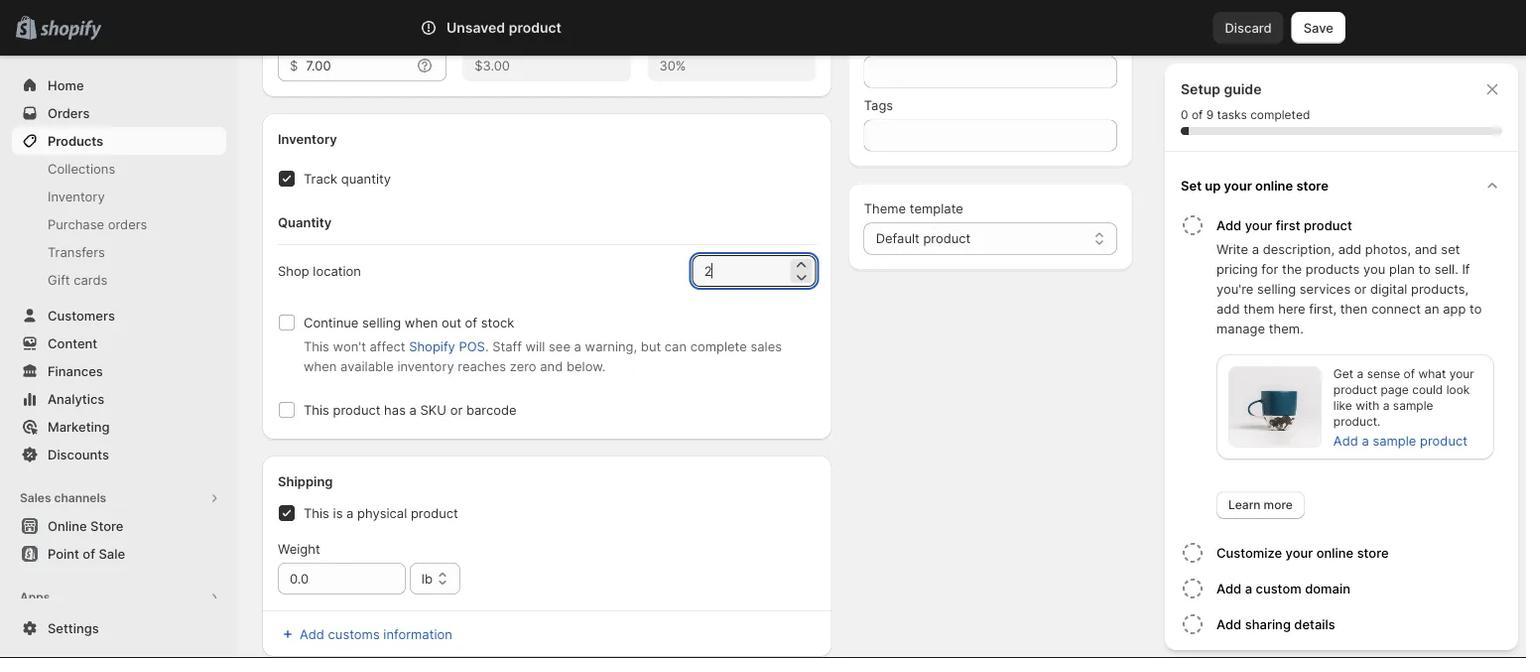 Task type: vqa. For each thing, say whether or not it's contained in the screenshot.
Pick your plan
no



Task type: describe. For each thing, give the bounding box(es) containing it.
1 horizontal spatial to
[[1470, 301, 1483, 316]]

discounts link
[[12, 441, 226, 469]]

store
[[90, 518, 124, 534]]

inventory
[[397, 359, 454, 374]]

then
[[1341, 301, 1369, 316]]

setup guide
[[1181, 81, 1262, 98]]

home
[[48, 77, 84, 93]]

complete
[[691, 339, 747, 354]]

if
[[1463, 261, 1471, 276]]

a inside the . staff will see a warning, but can complete sales when available inventory reaches zero and below.
[[574, 339, 582, 354]]

what
[[1419, 367, 1447, 381]]

could
[[1413, 383, 1444, 397]]

0 horizontal spatial store
[[1297, 178, 1329, 193]]

add your first product button
[[1217, 207, 1511, 239]]

affect
[[370, 339, 406, 354]]

Cost per item text field
[[306, 50, 411, 82]]

here
[[1279, 301, 1306, 316]]

sales
[[20, 491, 51, 505]]

.
[[485, 339, 489, 354]]

discounts
[[48, 447, 109, 462]]

Weight text field
[[278, 563, 406, 595]]

has
[[384, 403, 406, 418]]

1 vertical spatial add
[[1217, 301, 1241, 316]]

. staff will see a warning, but can complete sales when available inventory reaches zero and below.
[[304, 339, 782, 374]]

is
[[333, 506, 343, 521]]

online store
[[48, 518, 124, 534]]

mark add your first product as done image
[[1181, 213, 1205, 237]]

for
[[1262, 261, 1279, 276]]

1 horizontal spatial when
[[405, 315, 438, 331]]

pos
[[459, 339, 485, 354]]

0 vertical spatial sample
[[1394, 399, 1434, 413]]

your inside get a sense of what your product page could look like with a sample product. add a sample product
[[1450, 367, 1475, 381]]

see
[[549, 339, 571, 354]]

point
[[48, 546, 79, 561]]

page
[[1381, 383, 1410, 397]]

of right out
[[465, 315, 478, 331]]

marketing
[[48, 419, 110, 434]]

search
[[508, 20, 550, 35]]

add inside get a sense of what your product page could look like with a sample product. add a sample product
[[1334, 433, 1359, 448]]

analytics
[[48, 391, 105, 407]]

apps
[[20, 590, 50, 605]]

products link
[[12, 127, 226, 155]]

cards
[[74, 272, 108, 287]]

you
[[1364, 261, 1386, 276]]

1 vertical spatial inventory
[[48, 189, 105, 204]]

inventory link
[[12, 183, 226, 210]]

default product
[[876, 231, 971, 247]]

add for custom
[[1217, 581, 1242, 596]]

with
[[1356, 399, 1380, 413]]

sharing
[[1246, 617, 1292, 632]]

theme
[[864, 202, 907, 217]]

this for this product has a sku or barcode
[[304, 403, 330, 418]]

a inside button
[[1246, 581, 1253, 596]]

continue
[[304, 315, 359, 331]]

setup guide dialog
[[1166, 64, 1519, 650]]

but
[[641, 339, 661, 354]]

purchase orders
[[48, 216, 147, 232]]

add for details
[[1217, 617, 1242, 632]]

completed
[[1251, 108, 1311, 122]]

content link
[[12, 330, 226, 357]]

Profit text field
[[463, 50, 632, 82]]

orders
[[48, 105, 90, 121]]

sales channels button
[[12, 484, 226, 512]]

an
[[1425, 301, 1440, 316]]

0 horizontal spatial selling
[[362, 315, 401, 331]]

shipping
[[278, 474, 333, 489]]

1 vertical spatial or
[[450, 403, 463, 418]]

transfers
[[48, 244, 105, 260]]

shopify pos link
[[409, 339, 485, 354]]

unsaved
[[447, 19, 506, 36]]

learn
[[1229, 498, 1261, 512]]

discard
[[1226, 20, 1273, 35]]

1 vertical spatial sample
[[1373, 433, 1417, 448]]

or inside write a description, add photos, and set pricing for the products you plan to sell. if you're selling services or digital products, add them here first, then connect an app to manage them.
[[1355, 281, 1368, 296]]

add sharing details button
[[1217, 607, 1511, 642]]

save button
[[1292, 12, 1346, 44]]

this for this won't affect shopify pos
[[304, 339, 330, 354]]

online store link
[[12, 512, 226, 540]]

of left 9
[[1192, 108, 1204, 122]]

add sharing details
[[1217, 617, 1336, 632]]

gift cards link
[[12, 266, 226, 294]]

product inside button
[[1305, 217, 1353, 233]]

0
[[1181, 108, 1189, 122]]

a right has
[[410, 403, 417, 418]]

sell.
[[1435, 261, 1459, 276]]

can
[[665, 339, 687, 354]]

them
[[1244, 301, 1275, 316]]

apps button
[[12, 584, 226, 612]]

stock
[[481, 315, 515, 331]]

online
[[48, 518, 87, 534]]

products,
[[1412, 281, 1470, 296]]

of inside get a sense of what your product page could look like with a sample product. add a sample product
[[1404, 367, 1416, 381]]

reaches
[[458, 359, 506, 374]]

add for first
[[1217, 217, 1242, 233]]

Margin text field
[[648, 50, 817, 82]]

pricing
[[1217, 261, 1259, 276]]

connect
[[1372, 301, 1422, 316]]

product right physical in the left bottom of the page
[[411, 506, 458, 521]]

add for information
[[300, 627, 325, 642]]

this won't affect shopify pos
[[304, 339, 485, 354]]

sales channels
[[20, 491, 106, 505]]

digital
[[1371, 281, 1408, 296]]

will
[[526, 339, 545, 354]]



Task type: locate. For each thing, give the bounding box(es) containing it.
save
[[1304, 20, 1334, 35]]

gift
[[48, 272, 70, 287]]

1 vertical spatial this
[[304, 403, 330, 418]]

learn more link
[[1217, 491, 1305, 519]]

0 vertical spatial or
[[1355, 281, 1368, 296]]

customers
[[48, 308, 115, 323]]

sku
[[421, 403, 447, 418]]

selling inside write a description, add photos, and set pricing for the products you plan to sell. if you're selling services or digital products, add them here first, then connect an app to manage them.
[[1258, 281, 1297, 296]]

0 horizontal spatial to
[[1419, 261, 1432, 276]]

add
[[1339, 241, 1362, 257], [1217, 301, 1241, 316]]

purchase orders link
[[12, 210, 226, 238]]

product down look
[[1421, 433, 1468, 448]]

transfers link
[[12, 238, 226, 266]]

2 vertical spatial this
[[304, 506, 330, 521]]

to right app
[[1470, 301, 1483, 316]]

point of sale button
[[0, 540, 238, 568]]

purchase
[[48, 216, 104, 232]]

manage
[[1217, 321, 1266, 336]]

look
[[1447, 383, 1471, 397]]

add a sample product button
[[1322, 427, 1480, 455]]

None number field
[[693, 256, 787, 287]]

this product has a sku or barcode
[[304, 403, 517, 418]]

services
[[1300, 281, 1351, 296]]

them.
[[1270, 321, 1304, 336]]

sales
[[751, 339, 782, 354]]

this
[[304, 339, 330, 354], [304, 403, 330, 418], [304, 506, 330, 521]]

and inside the . staff will see a warning, but can complete sales when available inventory reaches zero and below.
[[540, 359, 563, 374]]

sample down could
[[1394, 399, 1434, 413]]

0 horizontal spatial inventory
[[48, 189, 105, 204]]

add customs information button
[[266, 621, 829, 649]]

quantity
[[278, 215, 332, 230]]

profit
[[463, 28, 496, 44]]

set up your online store
[[1181, 178, 1329, 193]]

2 this from the top
[[304, 403, 330, 418]]

orders
[[108, 216, 147, 232]]

product down get at right
[[1334, 383, 1378, 397]]

a right see
[[574, 339, 582, 354]]

shopify image
[[40, 20, 101, 40]]

to
[[1419, 261, 1432, 276], [1470, 301, 1483, 316]]

1 vertical spatial selling
[[362, 315, 401, 331]]

app
[[1444, 301, 1467, 316]]

your up add a custom domain
[[1286, 545, 1314, 560]]

1 horizontal spatial and
[[1415, 241, 1438, 257]]

inventory up purchase
[[48, 189, 105, 204]]

9
[[1207, 108, 1214, 122]]

weight
[[278, 542, 320, 557]]

online store button
[[0, 512, 238, 540]]

a right write
[[1253, 241, 1260, 257]]

1 horizontal spatial store
[[1358, 545, 1390, 560]]

1 horizontal spatial selling
[[1258, 281, 1297, 296]]

product down template in the right of the page
[[924, 231, 971, 247]]

0 vertical spatial and
[[1415, 241, 1438, 257]]

your left first
[[1246, 217, 1273, 233]]

0 horizontal spatial or
[[450, 403, 463, 418]]

of inside 'button'
[[83, 546, 95, 561]]

point of sale link
[[12, 540, 226, 568]]

a down page at right bottom
[[1384, 399, 1390, 413]]

and inside write a description, add photos, and set pricing for the products you plan to sell. if you're selling services or digital products, add them here first, then connect an app to manage them.
[[1415, 241, 1438, 257]]

and down see
[[540, 359, 563, 374]]

this left is
[[304, 506, 330, 521]]

out
[[442, 315, 462, 331]]

online up domain
[[1317, 545, 1354, 560]]

a right is
[[347, 506, 354, 521]]

template
[[910, 202, 964, 217]]

settings
[[48, 621, 99, 636]]

lb
[[422, 571, 433, 587]]

Collections text field
[[864, 57, 1118, 88]]

or up "then"
[[1355, 281, 1368, 296]]

1 this from the top
[[304, 339, 330, 354]]

this for this is a physical product
[[304, 506, 330, 521]]

add down you're
[[1217, 301, 1241, 316]]

0 vertical spatial this
[[304, 339, 330, 354]]

0 vertical spatial selling
[[1258, 281, 1297, 296]]

track quantity
[[304, 171, 391, 187]]

settings link
[[12, 615, 226, 642]]

add left customs
[[300, 627, 325, 642]]

0 of 9 tasks completed
[[1181, 108, 1311, 122]]

customize your online store
[[1217, 545, 1390, 560]]

channels
[[54, 491, 106, 505]]

add left apps
[[48, 618, 73, 633]]

add right mark add a custom domain as done icon
[[1217, 581, 1242, 596]]

tasks
[[1218, 108, 1248, 122]]

when inside the . staff will see a warning, but can complete sales when available inventory reaches zero and below.
[[304, 359, 337, 374]]

of up page at right bottom
[[1404, 367, 1416, 381]]

content
[[48, 336, 97, 351]]

online
[[1256, 178, 1294, 193], [1317, 545, 1354, 560]]

tags
[[864, 98, 894, 114]]

1 horizontal spatial or
[[1355, 281, 1368, 296]]

add up write
[[1217, 217, 1242, 233]]

add a custom domain button
[[1217, 571, 1511, 607]]

get a sense of what your product page could look like with a sample product. add a sample product
[[1334, 367, 1475, 448]]

write a description, add photos, and set pricing for the products you plan to sell. if you're selling services or digital products, add them here first, then connect an app to manage them.
[[1217, 241, 1483, 336]]

finances link
[[12, 357, 226, 385]]

0 vertical spatial add
[[1339, 241, 1362, 257]]

customers link
[[12, 302, 226, 330]]

add your first product
[[1217, 217, 1353, 233]]

1 vertical spatial when
[[304, 359, 337, 374]]

or right sku
[[450, 403, 463, 418]]

a left custom
[[1246, 581, 1253, 596]]

mark add sharing details as done image
[[1181, 613, 1205, 636]]

$
[[290, 58, 298, 73]]

add your first product element
[[1177, 239, 1511, 519]]

add up products at the top right
[[1339, 241, 1362, 257]]

1 vertical spatial to
[[1470, 301, 1483, 316]]

0 vertical spatial when
[[405, 315, 438, 331]]

unsaved product
[[447, 19, 562, 36]]

your up look
[[1450, 367, 1475, 381]]

3 this from the top
[[304, 506, 330, 521]]

inventory
[[278, 132, 337, 147], [48, 189, 105, 204]]

0 vertical spatial inventory
[[278, 132, 337, 147]]

and left 'set'
[[1415, 241, 1438, 257]]

0 horizontal spatial when
[[304, 359, 337, 374]]

1 vertical spatial store
[[1358, 545, 1390, 560]]

this up shipping
[[304, 403, 330, 418]]

product up description,
[[1305, 217, 1353, 233]]

inventory up track
[[278, 132, 337, 147]]

gift cards
[[48, 272, 108, 287]]

collections link
[[12, 155, 226, 183]]

first,
[[1310, 301, 1337, 316]]

0 horizontal spatial online
[[1256, 178, 1294, 193]]

set
[[1181, 178, 1202, 193]]

orders link
[[12, 99, 226, 127]]

0 vertical spatial online
[[1256, 178, 1294, 193]]

selling down for
[[1258, 281, 1297, 296]]

customize your online store button
[[1217, 535, 1511, 571]]

selling up affect
[[362, 315, 401, 331]]

home link
[[12, 71, 226, 99]]

the
[[1283, 261, 1303, 276]]

when up shopify
[[405, 315, 438, 331]]

add a custom domain
[[1217, 581, 1351, 596]]

1 vertical spatial online
[[1317, 545, 1354, 560]]

online up the add your first product
[[1256, 178, 1294, 193]]

of left sale
[[83, 546, 95, 561]]

a right get at right
[[1358, 367, 1364, 381]]

and
[[1415, 241, 1438, 257], [540, 359, 563, 374]]

0 vertical spatial to
[[1419, 261, 1432, 276]]

to left sell.
[[1419, 261, 1432, 276]]

product up profit text box
[[509, 19, 562, 36]]

quantity
[[341, 171, 391, 187]]

domain
[[1306, 581, 1351, 596]]

1 horizontal spatial inventory
[[278, 132, 337, 147]]

get
[[1334, 367, 1354, 381]]

collections
[[48, 161, 115, 176]]

product left has
[[333, 403, 381, 418]]

more
[[1264, 498, 1294, 512]]

a inside write a description, add photos, and set pricing for the products you plan to sell. if you're selling services or digital products, add them here first, then connect an app to manage them.
[[1253, 241, 1260, 257]]

Tags text field
[[864, 120, 1118, 152]]

1 horizontal spatial online
[[1317, 545, 1354, 560]]

when down won't
[[304, 359, 337, 374]]

1 horizontal spatial add
[[1339, 241, 1362, 257]]

mark add a custom domain as done image
[[1181, 577, 1205, 601]]

add right mark add sharing details as done image
[[1217, 617, 1242, 632]]

0 horizontal spatial add
[[1217, 301, 1241, 316]]

products
[[1306, 261, 1361, 276]]

this down continue
[[304, 339, 330, 354]]

default
[[876, 231, 920, 247]]

0 vertical spatial store
[[1297, 178, 1329, 193]]

store
[[1297, 178, 1329, 193], [1358, 545, 1390, 560]]

store up add a custom domain button
[[1358, 545, 1390, 560]]

add customs information
[[300, 627, 453, 642]]

sample down product.
[[1373, 433, 1417, 448]]

0 horizontal spatial and
[[540, 359, 563, 374]]

store up first
[[1297, 178, 1329, 193]]

like
[[1334, 399, 1353, 413]]

a down product.
[[1363, 433, 1370, 448]]

add apps
[[48, 618, 106, 633]]

details
[[1295, 617, 1336, 632]]

a
[[1253, 241, 1260, 257], [574, 339, 582, 354], [1358, 367, 1364, 381], [1384, 399, 1390, 413], [410, 403, 417, 418], [1363, 433, 1370, 448], [347, 506, 354, 521], [1246, 581, 1253, 596]]

analytics link
[[12, 385, 226, 413]]

1 vertical spatial and
[[540, 359, 563, 374]]

your inside button
[[1246, 217, 1273, 233]]

below.
[[567, 359, 606, 374]]

theme template
[[864, 202, 964, 217]]

sample
[[1394, 399, 1434, 413], [1373, 433, 1417, 448]]

your right up
[[1225, 178, 1253, 193]]

add down product.
[[1334, 433, 1359, 448]]

add inside button
[[1217, 581, 1242, 596]]

mark customize your online store as done image
[[1181, 541, 1205, 565]]



